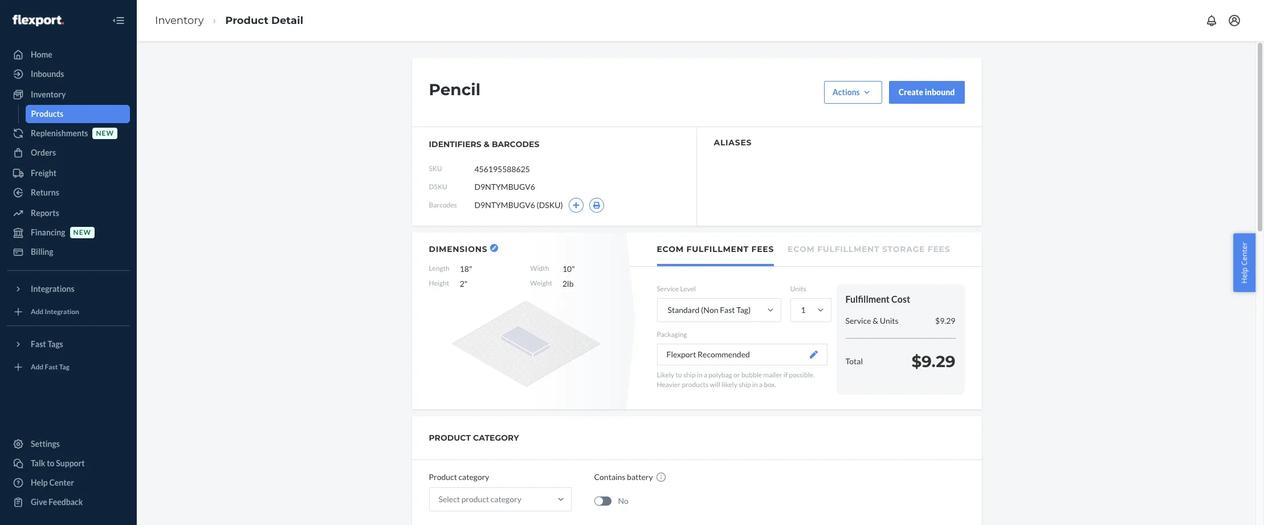 Task type: locate. For each thing, give the bounding box(es) containing it.
1 vertical spatial service
[[846, 316, 871, 325]]

category
[[473, 433, 519, 443]]

1 horizontal spatial to
[[676, 371, 682, 379]]

0 vertical spatial service
[[657, 284, 679, 293]]

0 vertical spatial d9ntymbugv6
[[475, 182, 535, 192]]

1 horizontal spatial product
[[429, 472, 457, 482]]

to
[[676, 371, 682, 379], [47, 458, 54, 468]]

add for add integration
[[31, 308, 43, 316]]

new down the products link
[[96, 129, 114, 138]]

add for add fast tag
[[31, 363, 43, 371]]

0 vertical spatial new
[[96, 129, 114, 138]]

1 horizontal spatial "
[[469, 264, 472, 274]]

1 horizontal spatial category
[[491, 494, 522, 504]]

"
[[469, 264, 472, 274], [572, 264, 575, 274], [465, 279, 468, 288]]

width
[[530, 264, 549, 272]]

or
[[734, 371, 740, 379]]

0 vertical spatial in
[[697, 371, 703, 379]]

freight
[[31, 168, 56, 178]]

fulfillment left storage
[[818, 244, 880, 254]]

fast tags button
[[7, 335, 130, 353]]

1 horizontal spatial &
[[873, 316, 879, 325]]

bubble
[[742, 371, 762, 379]]

1 vertical spatial ship
[[739, 380, 751, 389]]

to inside likely to ship in a polybag or bubble mailer if possible. heavier products will likely ship in a box.
[[676, 371, 682, 379]]

2 ecom from the left
[[788, 244, 815, 254]]

1 horizontal spatial help
[[1240, 267, 1250, 283]]

packaging
[[657, 330, 687, 339]]

1 horizontal spatial fees
[[928, 244, 951, 254]]

d9ntymbugv6 up d9ntymbugv6 (dsku)
[[475, 182, 535, 192]]

d9ntymbugv6 (dsku)
[[475, 200, 563, 210]]

recommended
[[698, 350, 750, 359]]

fast left tag
[[45, 363, 58, 371]]

returns link
[[7, 184, 130, 202]]

home link
[[7, 46, 130, 64]]

add
[[31, 308, 43, 316], [31, 363, 43, 371]]

select product category
[[439, 494, 522, 504]]

product for product category
[[429, 472, 457, 482]]

2 down 10
[[563, 279, 567, 288]]

financing
[[31, 227, 65, 237]]

to right likely at the right
[[676, 371, 682, 379]]

1 vertical spatial inventory link
[[7, 86, 130, 104]]

0 horizontal spatial units
[[790, 284, 806, 293]]

0 vertical spatial &
[[484, 139, 490, 149]]

fees inside tab
[[928, 244, 951, 254]]

1 vertical spatial &
[[873, 316, 879, 325]]

0 horizontal spatial ecom
[[657, 244, 684, 254]]

1 vertical spatial units
[[880, 316, 899, 325]]

&
[[484, 139, 490, 149], [873, 316, 879, 325]]

d9ntymbugv6 for d9ntymbugv6
[[475, 182, 535, 192]]

plus image
[[573, 202, 580, 209]]

fulfillment cost
[[846, 294, 910, 304]]

service down the fulfillment cost
[[846, 316, 871, 325]]

2 horizontal spatial "
[[572, 264, 575, 274]]

2 lb
[[563, 279, 574, 288]]

ecom inside ecom fulfillment fees tab
[[657, 244, 684, 254]]

1 horizontal spatial inventory link
[[155, 14, 204, 27]]

0 horizontal spatial help center
[[31, 478, 74, 487]]

a
[[704, 371, 707, 379], [759, 380, 763, 389]]

products
[[31, 109, 63, 119]]

fulfillment
[[687, 244, 749, 254], [818, 244, 880, 254], [846, 294, 890, 304]]

" inside 10 " height
[[572, 264, 575, 274]]

0 horizontal spatial product
[[225, 14, 268, 27]]

1 fees from the left
[[752, 244, 774, 254]]

freight link
[[7, 164, 130, 182]]

1 vertical spatial add
[[31, 363, 43, 371]]

0 vertical spatial units
[[790, 284, 806, 293]]

0 vertical spatial add
[[31, 308, 43, 316]]

1 horizontal spatial service
[[846, 316, 871, 325]]

" up lb
[[572, 264, 575, 274]]

actions
[[833, 87, 860, 97]]

product
[[225, 14, 268, 27], [429, 472, 457, 482]]

ecom fulfillment storage fees tab
[[788, 233, 951, 264]]

category up product
[[459, 472, 489, 482]]

0 horizontal spatial center
[[49, 478, 74, 487]]

barcodes
[[492, 139, 540, 149]]

0 vertical spatial help
[[1240, 267, 1250, 283]]

2 add from the top
[[31, 363, 43, 371]]

service for service level
[[657, 284, 679, 293]]

0 horizontal spatial "
[[465, 279, 468, 288]]

0 vertical spatial inventory
[[155, 14, 204, 27]]

1 ecom from the left
[[657, 244, 684, 254]]

1 add from the top
[[31, 308, 43, 316]]

fulfillment up service & units
[[846, 294, 890, 304]]

new down reports link
[[73, 228, 91, 237]]

d9ntymbugv6
[[475, 182, 535, 192], [475, 200, 535, 210]]

0 horizontal spatial in
[[697, 371, 703, 379]]

open account menu image
[[1228, 14, 1242, 27]]

1 vertical spatial in
[[753, 380, 758, 389]]

1 horizontal spatial ecom
[[788, 244, 815, 254]]

a left box.
[[759, 380, 763, 389]]

service level
[[657, 284, 696, 293]]

2 d9ntymbugv6 from the top
[[475, 200, 535, 210]]

0 vertical spatial product
[[225, 14, 268, 27]]

add left integration
[[31, 308, 43, 316]]

inventory link inside breadcrumbs navigation
[[155, 14, 204, 27]]

give feedback button
[[7, 493, 130, 511]]

2 "
[[460, 279, 468, 288]]

" down 18 "
[[465, 279, 468, 288]]

& left barcodes
[[484, 139, 490, 149]]

returns
[[31, 188, 59, 197]]

product inside breadcrumbs navigation
[[225, 14, 268, 27]]

to inside "button"
[[47, 458, 54, 468]]

inventory link
[[155, 14, 204, 27], [7, 86, 130, 104]]

0 vertical spatial center
[[1240, 242, 1250, 265]]

units up 1
[[790, 284, 806, 293]]

" down the dimensions
[[469, 264, 472, 274]]

None text field
[[475, 158, 560, 180]]

products
[[682, 380, 709, 389]]

add inside add fast tag link
[[31, 363, 43, 371]]

1 horizontal spatial 2
[[563, 279, 567, 288]]

ship down bubble
[[739, 380, 751, 389]]

flexport
[[667, 350, 696, 359]]

ecom inside tab
[[788, 244, 815, 254]]

contains battery
[[594, 472, 653, 482]]

product up 'select'
[[429, 472, 457, 482]]

home
[[31, 50, 52, 59]]

0 horizontal spatial &
[[484, 139, 490, 149]]

tab list
[[630, 233, 982, 267]]

a up products
[[704, 371, 707, 379]]

fulfillment inside tab
[[818, 244, 880, 254]]

category right product
[[491, 494, 522, 504]]

ecom fulfillment fees tab
[[657, 233, 774, 266]]

1 vertical spatial new
[[73, 228, 91, 237]]

box.
[[764, 380, 777, 389]]

settings link
[[7, 435, 130, 453]]

reports
[[31, 208, 59, 218]]

1 horizontal spatial a
[[759, 380, 763, 389]]

ship up products
[[683, 371, 696, 379]]

product detail
[[225, 14, 303, 27]]

" for 2 "
[[465, 279, 468, 288]]

in down bubble
[[753, 380, 758, 389]]

aliases
[[714, 137, 752, 148]]

units down the fulfillment cost
[[880, 316, 899, 325]]

in
[[697, 371, 703, 379], [753, 380, 758, 389]]

standard (non fast tag)
[[668, 305, 751, 315]]

add down fast tags
[[31, 363, 43, 371]]

storage
[[883, 244, 925, 254]]

ecom
[[657, 244, 684, 254], [788, 244, 815, 254]]

& down the fulfillment cost
[[873, 316, 879, 325]]

tag
[[59, 363, 70, 371]]

create
[[899, 87, 924, 97]]

inbounds
[[31, 69, 64, 79]]

fast left 'tags'
[[31, 339, 46, 349]]

add inside the add integration link
[[31, 308, 43, 316]]

2 2 from the left
[[563, 279, 567, 288]]

0 horizontal spatial ship
[[683, 371, 696, 379]]

units
[[790, 284, 806, 293], [880, 316, 899, 325]]

1 vertical spatial inventory
[[31, 90, 66, 99]]

1 vertical spatial product
[[429, 472, 457, 482]]

1 d9ntymbugv6 from the top
[[475, 182, 535, 192]]

2 fees from the left
[[928, 244, 951, 254]]

$9.29 for total
[[912, 352, 956, 371]]

0 horizontal spatial fees
[[752, 244, 774, 254]]

1 vertical spatial fast
[[31, 339, 46, 349]]

add integration
[[31, 308, 79, 316]]

1 vertical spatial category
[[491, 494, 522, 504]]

1 horizontal spatial center
[[1240, 242, 1250, 265]]

fulfillment inside tab
[[687, 244, 749, 254]]

0 vertical spatial help center
[[1240, 242, 1250, 283]]

length
[[429, 264, 450, 272]]

breadcrumbs navigation
[[146, 4, 312, 37]]

service
[[657, 284, 679, 293], [846, 316, 871, 325]]

1 vertical spatial d9ntymbugv6
[[475, 200, 535, 210]]

help inside button
[[1240, 267, 1250, 283]]

fast
[[720, 305, 735, 315], [31, 339, 46, 349], [45, 363, 58, 371]]

1 vertical spatial $9.29
[[912, 352, 956, 371]]

category
[[459, 472, 489, 482], [491, 494, 522, 504]]

0 horizontal spatial service
[[657, 284, 679, 293]]

ship
[[683, 371, 696, 379], [739, 380, 751, 389]]

0 horizontal spatial to
[[47, 458, 54, 468]]

product left "detail"
[[225, 14, 268, 27]]

(non
[[701, 305, 719, 315]]

print image
[[593, 202, 601, 209]]

product for product detail
[[225, 14, 268, 27]]

2 down 18
[[460, 279, 465, 288]]

1 vertical spatial help
[[31, 478, 48, 487]]

help center
[[1240, 242, 1250, 283], [31, 478, 74, 487]]

0 vertical spatial inventory link
[[155, 14, 204, 27]]

to right talk
[[47, 458, 54, 468]]

fast tags
[[31, 339, 63, 349]]

flexport recommended button
[[657, 344, 827, 366]]

& for identifiers
[[484, 139, 490, 149]]

fees inside tab
[[752, 244, 774, 254]]

d9ntymbugv6 up pencil alt "icon"
[[475, 200, 535, 210]]

0 vertical spatial a
[[704, 371, 707, 379]]

help center button
[[1234, 233, 1256, 292]]

0 horizontal spatial new
[[73, 228, 91, 237]]

in up products
[[697, 371, 703, 379]]

orders link
[[7, 144, 130, 162]]

help
[[1240, 267, 1250, 283], [31, 478, 48, 487]]

fulfillment up level
[[687, 244, 749, 254]]

0 horizontal spatial category
[[459, 472, 489, 482]]

0 vertical spatial $9.29
[[936, 316, 956, 325]]

1 horizontal spatial units
[[880, 316, 899, 325]]

$9.29
[[936, 316, 956, 325], [912, 352, 956, 371]]

mailer
[[764, 371, 782, 379]]

fast left tag)
[[720, 305, 735, 315]]

1 horizontal spatial help center
[[1240, 242, 1250, 283]]

1 horizontal spatial ship
[[739, 380, 751, 389]]

1 2 from the left
[[460, 279, 465, 288]]

0 vertical spatial to
[[676, 371, 682, 379]]

standard
[[668, 305, 700, 315]]

possible.
[[789, 371, 815, 379]]

pen image
[[810, 351, 818, 359]]

1 vertical spatial to
[[47, 458, 54, 468]]

d9ntymbugv6 for d9ntymbugv6 (dsku)
[[475, 200, 535, 210]]

tag)
[[737, 305, 751, 315]]

1 vertical spatial a
[[759, 380, 763, 389]]

1 horizontal spatial new
[[96, 129, 114, 138]]

1 horizontal spatial inventory
[[155, 14, 204, 27]]

integrations button
[[7, 280, 130, 298]]

dsku
[[429, 183, 447, 191]]

service for service & units
[[846, 316, 871, 325]]

product
[[429, 433, 471, 443]]

service left level
[[657, 284, 679, 293]]

integration
[[45, 308, 79, 316]]

0 horizontal spatial 2
[[460, 279, 465, 288]]

identifiers
[[429, 139, 482, 149]]

0 vertical spatial category
[[459, 472, 489, 482]]



Task type: vqa. For each thing, say whether or not it's contained in the screenshot.
the bottom Fast
yes



Task type: describe. For each thing, give the bounding box(es) containing it.
ecom for ecom fulfillment fees
[[657, 244, 684, 254]]

flexport recommended
[[667, 350, 750, 359]]

product
[[462, 494, 489, 504]]

heavier
[[657, 380, 681, 389]]

$9.29 for service & units
[[936, 316, 956, 325]]

0 horizontal spatial inventory link
[[7, 86, 130, 104]]

no
[[618, 496, 629, 505]]

likely to ship in a polybag or bubble mailer if possible. heavier products will likely ship in a box.
[[657, 371, 815, 389]]

actions button
[[824, 81, 882, 104]]

center inside button
[[1240, 242, 1250, 265]]

create inbound
[[899, 87, 955, 97]]

2 for lb
[[563, 279, 567, 288]]

identifiers & barcodes
[[429, 139, 540, 149]]

2 for "
[[460, 279, 465, 288]]

inventory inside breadcrumbs navigation
[[155, 14, 204, 27]]

0 horizontal spatial help
[[31, 478, 48, 487]]

replenishments
[[31, 128, 88, 138]]

tags
[[48, 339, 63, 349]]

give
[[31, 497, 47, 507]]

settings
[[31, 439, 60, 449]]

contains
[[594, 472, 626, 482]]

new for replenishments
[[96, 129, 114, 138]]

1 vertical spatial help center
[[31, 478, 74, 487]]

lb
[[567, 279, 574, 288]]

polybag
[[709, 371, 732, 379]]

fast inside dropdown button
[[31, 339, 46, 349]]

" for 10 " height
[[572, 264, 575, 274]]

will
[[710, 380, 721, 389]]

help center inside button
[[1240, 242, 1250, 283]]

add fast tag
[[31, 363, 70, 371]]

1
[[801, 305, 806, 315]]

orders
[[31, 148, 56, 157]]

10 " height
[[429, 264, 575, 287]]

products link
[[25, 105, 130, 123]]

to for talk
[[47, 458, 54, 468]]

flexport logo image
[[13, 15, 64, 26]]

detail
[[271, 14, 303, 27]]

help center link
[[7, 474, 130, 492]]

product category
[[429, 433, 519, 443]]

18
[[460, 264, 469, 274]]

dimensions
[[429, 244, 488, 254]]

" for 18 "
[[469, 264, 472, 274]]

0 horizontal spatial inventory
[[31, 90, 66, 99]]

total
[[846, 356, 863, 366]]

create inbound button
[[889, 81, 965, 104]]

to for likely
[[676, 371, 682, 379]]

height
[[429, 279, 449, 287]]

add integration link
[[7, 303, 130, 321]]

give feedback
[[31, 497, 83, 507]]

if
[[784, 371, 788, 379]]

support
[[56, 458, 85, 468]]

select
[[439, 494, 460, 504]]

reports link
[[7, 204, 130, 222]]

cost
[[892, 294, 910, 304]]

open notifications image
[[1205, 14, 1219, 27]]

inbound
[[925, 87, 955, 97]]

service & units
[[846, 316, 899, 325]]

0 vertical spatial ship
[[683, 371, 696, 379]]

level
[[680, 284, 696, 293]]

ecom fulfillment fees
[[657, 244, 774, 254]]

(dsku)
[[537, 200, 563, 210]]

talk to support button
[[7, 454, 130, 473]]

ecom for ecom fulfillment storage fees
[[788, 244, 815, 254]]

close navigation image
[[112, 14, 125, 27]]

fulfillment for storage
[[818, 244, 880, 254]]

fulfillment for fees
[[687, 244, 749, 254]]

talk to support
[[31, 458, 85, 468]]

add fast tag link
[[7, 358, 130, 376]]

tab list containing ecom fulfillment fees
[[630, 233, 982, 267]]

pencil
[[429, 80, 481, 99]]

billing link
[[7, 243, 130, 261]]

18 "
[[460, 264, 472, 274]]

pencil alt image
[[492, 246, 497, 250]]

weight
[[530, 279, 552, 287]]

talk
[[31, 458, 45, 468]]

product detail link
[[225, 14, 303, 27]]

likely
[[657, 371, 675, 379]]

0 horizontal spatial a
[[704, 371, 707, 379]]

1 vertical spatial center
[[49, 478, 74, 487]]

barcodes
[[429, 201, 457, 209]]

likely
[[722, 380, 738, 389]]

10
[[563, 264, 572, 274]]

& for service
[[873, 316, 879, 325]]

0 vertical spatial fast
[[720, 305, 735, 315]]

1 horizontal spatial in
[[753, 380, 758, 389]]

feedback
[[49, 497, 83, 507]]

integrations
[[31, 284, 74, 294]]

product category
[[429, 472, 489, 482]]

billing
[[31, 247, 53, 257]]

new for financing
[[73, 228, 91, 237]]

2 vertical spatial fast
[[45, 363, 58, 371]]



